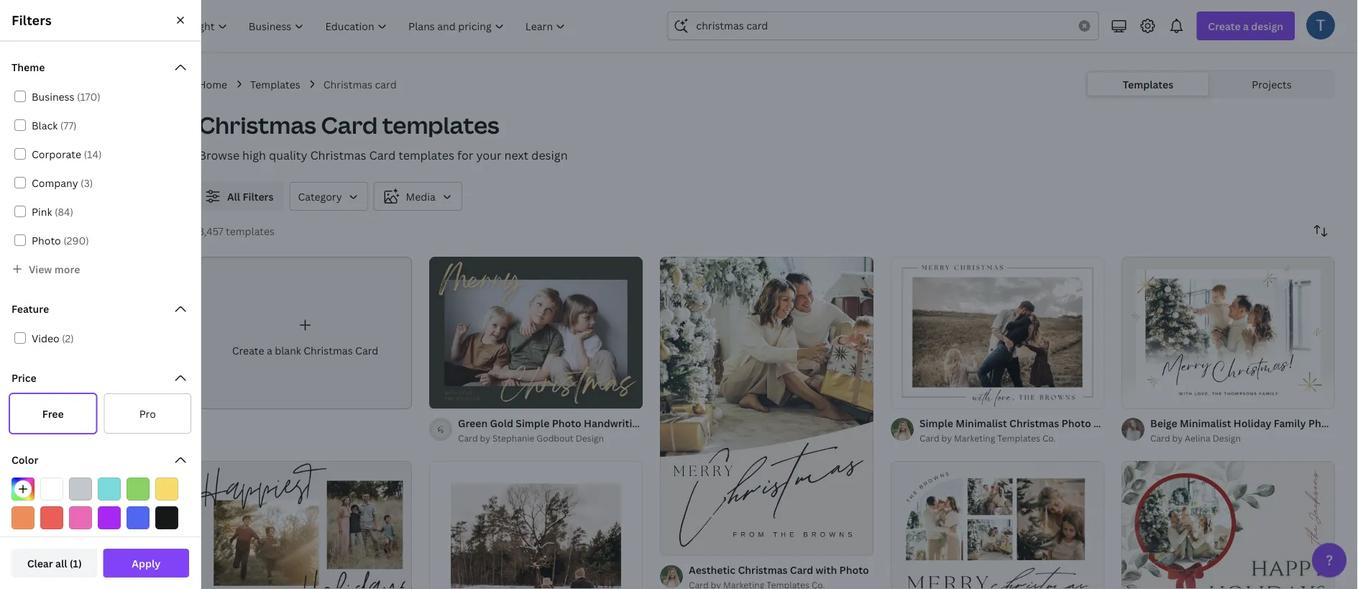 Task type: locate. For each thing, give the bounding box(es) containing it.
0 horizontal spatial by
[[480, 432, 491, 444]]

1 holiday from the left
[[731, 416, 769, 430]]

design down handwriting on the left of page
[[576, 432, 604, 444]]

minimalist inside simple minimalist christmas photo card card by marketing templates co.
[[956, 416, 1008, 430]]

christmas right aesthetic
[[738, 563, 788, 577]]

1 horizontal spatial minimalist
[[1181, 416, 1232, 430]]

view more
[[29, 262, 80, 276]]

to
[[72, 163, 82, 177]]

your content
[[20, 302, 76, 314]]

minimalist for simple
[[956, 416, 1008, 430]]

1 horizontal spatial simple
[[920, 416, 954, 430]]

photo up the card by marketing templates co. link
[[1062, 416, 1092, 430]]

theme button
[[3, 53, 198, 82]]

christmas card
[[324, 77, 397, 91]]

christmas up co.
[[1010, 416, 1060, 430]]

None search field
[[668, 12, 1100, 40]]

pro button
[[103, 393, 192, 435]]

back to home link
[[12, 155, 187, 184]]

2 design from the left
[[1213, 432, 1242, 444]]

photo left the mer
[[1309, 416, 1339, 430]]

#fd5ebb image
[[69, 506, 92, 529]]

0 horizontal spatial all
[[49, 197, 62, 210]]

by left aelina
[[1173, 432, 1183, 444]]

minimalist up aelina
[[1181, 416, 1232, 430]]

pro
[[119, 123, 136, 137], [139, 407, 156, 420]]

top level navigation element
[[127, 12, 578, 40]]

christmas right merry at bottom
[[679, 416, 728, 430]]

all inside 'button'
[[227, 190, 240, 203]]

home
[[199, 77, 227, 91], [84, 163, 113, 177]]

free for free •
[[58, 92, 76, 104]]

company (3)
[[32, 176, 93, 190]]

media button
[[374, 182, 462, 211]]

by left marketing
[[942, 432, 952, 444]]

1 vertical spatial free
[[42, 407, 64, 420]]

1 vertical spatial home
[[84, 163, 113, 177]]

1 horizontal spatial by
[[942, 432, 952, 444]]

filters up theme
[[12, 11, 52, 29]]

1 horizontal spatial all
[[227, 190, 240, 203]]

content
[[41, 302, 76, 314]]

christmas right blank
[[304, 344, 353, 357]]

1 minimalist from the left
[[956, 416, 1008, 430]]

christmas inside simple minimalist christmas photo card card by marketing templates co.
[[1010, 416, 1060, 430]]

pro inside button
[[119, 123, 136, 137]]

aesthetic christmas card with photo link
[[689, 562, 870, 578]]

gold
[[490, 416, 514, 430]]

1 vertical spatial filters
[[243, 190, 274, 203]]

icons
[[49, 263, 75, 277]]

minimalist
[[956, 416, 1008, 430], [1181, 416, 1232, 430]]

#ffffff image
[[40, 478, 63, 501]]

by inside the green gold simple photo handwriting merry christmas holiday card card by stephanie godbout design
[[480, 432, 491, 444]]

invite
[[46, 515, 74, 529]]

(290)
[[63, 233, 89, 247]]

green
[[458, 416, 488, 430]]

category button
[[290, 182, 368, 211]]

card
[[375, 77, 397, 91]]

0 horizontal spatial design
[[576, 432, 604, 444]]

0 horizontal spatial holiday
[[731, 416, 769, 430]]

free for free
[[42, 407, 64, 420]]

icons link
[[20, 256, 178, 283]]

2 simple from the left
[[920, 416, 954, 430]]

3 by from the left
[[1173, 432, 1183, 444]]

trash
[[46, 556, 72, 570]]

2 horizontal spatial by
[[1173, 432, 1183, 444]]

you
[[95, 328, 113, 342]]

2 by from the left
[[942, 432, 952, 444]]

card
[[321, 109, 378, 141], [369, 147, 396, 163], [355, 344, 379, 357], [771, 416, 795, 430], [1094, 416, 1118, 430], [458, 432, 478, 444], [920, 432, 940, 444], [1151, 432, 1171, 444], [791, 563, 814, 577]]

simple family christmas photo card image
[[429, 461, 643, 589]]

3,457
[[199, 224, 223, 238]]

follow
[[115, 328, 147, 342]]

0 vertical spatial filters
[[12, 11, 52, 29]]

0 vertical spatial free
[[58, 92, 76, 104]]

business
[[32, 90, 75, 103]]

simple minimalist christmas photo card image
[[891, 256, 1105, 409]]

green gold simple photo handwriting merry christmas holiday card link
[[458, 415, 795, 431]]

pro inside button
[[139, 407, 156, 420]]

pro right canva
[[119, 123, 136, 137]]

templates inside simple minimalist christmas photo card card by marketing templates co.
[[998, 432, 1041, 444]]

2 holiday from the left
[[1234, 416, 1272, 430]]

projects link
[[1212, 73, 1333, 96]]

holiday
[[731, 416, 769, 430], [1234, 416, 1272, 430]]

beige
[[1151, 416, 1178, 430]]

design inside beige minimalist holiday family photo mer card by aelina design
[[1213, 432, 1242, 444]]

minimalist up marketing
[[956, 416, 1008, 430]]

home down (14) at the top
[[84, 163, 113, 177]]

design right aelina
[[1213, 432, 1242, 444]]

0 vertical spatial pro
[[119, 123, 136, 137]]

photo
[[32, 233, 61, 247], [552, 416, 582, 430], [1062, 416, 1092, 430], [1309, 416, 1339, 430], [840, 563, 870, 577]]

free inside free button
[[42, 407, 64, 420]]

photo right with
[[840, 563, 870, 577]]

0 horizontal spatial minimalist
[[956, 416, 1008, 430]]

christmas card templates browse high quality christmas card templates for your next design
[[199, 109, 568, 163]]

simple
[[516, 416, 550, 430], [920, 416, 954, 430]]

by down green
[[480, 432, 491, 444]]

canva
[[86, 123, 117, 137]]

video (2)
[[32, 331, 74, 345]]

1 horizontal spatial filters
[[243, 190, 274, 203]]

all up 3,457 templates in the left top of the page
[[227, 190, 240, 203]]

photo up godbout
[[552, 416, 582, 430]]

0 vertical spatial home
[[199, 77, 227, 91]]

1 horizontal spatial design
[[1213, 432, 1242, 444]]

high
[[242, 147, 266, 163]]

pink (84)
[[32, 205, 73, 218]]

godbout
[[537, 432, 574, 444]]

#b612fb image
[[98, 506, 121, 529]]

1 by from the left
[[480, 432, 491, 444]]

free •
[[58, 92, 82, 104]]

#fe884c image
[[12, 506, 35, 529]]

add a new color image
[[12, 478, 35, 501], [12, 478, 35, 501]]

0 horizontal spatial filters
[[12, 11, 52, 29]]

create a blank christmas card
[[232, 344, 379, 357]]

beige minimalist holiday family photo mer link
[[1151, 415, 1359, 431]]

next
[[505, 147, 529, 163]]

#b612fb image
[[98, 506, 121, 529]]

pro down price dropdown button
[[139, 407, 156, 420]]

1 horizontal spatial holiday
[[1234, 416, 1272, 430]]

theme
[[12, 60, 45, 74]]

christmas inside 'link'
[[738, 563, 788, 577]]

apply
[[132, 556, 161, 570]]

#fed958 image
[[155, 478, 178, 501]]

by
[[480, 432, 491, 444], [942, 432, 952, 444], [1173, 432, 1183, 444]]

photo inside 'link'
[[840, 563, 870, 577]]

1 design from the left
[[576, 432, 604, 444]]

(14)
[[84, 147, 102, 161]]

color button
[[3, 446, 198, 475]]

1 horizontal spatial pro
[[139, 407, 156, 420]]

home left templates link
[[199, 77, 227, 91]]

#55dbe0 image
[[98, 478, 121, 501], [98, 478, 121, 501]]

#fed958 image
[[155, 478, 178, 501]]

projects
[[1253, 77, 1293, 91]]

corporate (14)
[[32, 147, 102, 161]]

2 minimalist from the left
[[1181, 416, 1232, 430]]

1 vertical spatial pro
[[139, 407, 156, 420]]

christmas
[[324, 77, 373, 91], [199, 109, 316, 141], [310, 147, 367, 163], [304, 344, 353, 357], [679, 416, 728, 430], [1010, 416, 1060, 430], [738, 563, 788, 577]]

3,457 templates
[[199, 224, 275, 238]]

beige minimalist holiday family photo mer card by aelina design
[[1151, 416, 1359, 444]]

0 horizontal spatial pro
[[119, 123, 136, 137]]

stephanie
[[493, 432, 535, 444]]

filters up 3,457 templates in the left top of the page
[[243, 190, 274, 203]]

templates
[[383, 109, 500, 141], [399, 147, 455, 163], [64, 197, 113, 210], [226, 224, 275, 238]]

filters
[[12, 11, 52, 29], [243, 190, 274, 203]]

minimalist inside beige minimalist holiday family photo mer card by aelina design
[[1181, 416, 1232, 430]]

tara schultz's team element
[[20, 75, 49, 104]]

all down 'company'
[[49, 197, 62, 210]]

design
[[576, 432, 604, 444], [1213, 432, 1242, 444]]

family
[[1275, 416, 1307, 430]]

invite members
[[46, 515, 122, 529]]

1 horizontal spatial templates
[[998, 432, 1041, 444]]

#c1c6cb image
[[69, 478, 92, 501], [69, 478, 92, 501]]

#74d353 image
[[127, 478, 150, 501], [127, 478, 150, 501]]

holiday inside beige minimalist holiday family photo mer card by aelina design
[[1234, 416, 1272, 430]]

quality
[[269, 147, 308, 163]]

#15181b image
[[155, 506, 178, 529], [155, 506, 178, 529]]

more
[[54, 262, 80, 276]]

handwriting
[[584, 416, 645, 430]]

simple minimalist christmas photo card link
[[920, 415, 1118, 431]]

#4a66fb image
[[127, 506, 150, 529]]

company
[[32, 176, 78, 190]]

0 horizontal spatial simple
[[516, 416, 550, 430]]

all templates link
[[20, 190, 178, 217]]

1 simple from the left
[[516, 416, 550, 430]]



Task type: describe. For each thing, give the bounding box(es) containing it.
media
[[406, 190, 436, 203]]

blank
[[275, 344, 301, 357]]

card by stephanie godbout design link
[[458, 431, 643, 445]]

back
[[46, 163, 69, 177]]

(2)
[[62, 331, 74, 345]]

feature
[[12, 302, 49, 315]]

co.
[[1043, 432, 1057, 444]]

all for all templates
[[49, 197, 62, 210]]

creators you follow link
[[12, 321, 187, 350]]

try canva pro button
[[12, 117, 187, 144]]

christmas up high
[[199, 109, 316, 141]]

photo down pink in the top of the page
[[32, 233, 61, 247]]

aelina
[[1186, 432, 1211, 444]]

your
[[20, 302, 39, 314]]

back to home
[[46, 163, 113, 177]]

members
[[76, 515, 122, 529]]

category
[[298, 190, 342, 203]]

christmas inside the green gold simple photo handwriting merry christmas holiday card card by stephanie godbout design
[[679, 416, 728, 430]]

templates down all filters
[[226, 224, 275, 238]]

holiday inside the green gold simple photo handwriting merry christmas holiday card card by stephanie godbout design
[[731, 416, 769, 430]]

home link
[[199, 76, 227, 92]]

family christmas card image
[[1122, 461, 1336, 589]]

#fd5152 image
[[40, 506, 63, 529]]

•
[[79, 92, 82, 104]]

simple inside simple minimalist christmas photo card card by marketing templates co.
[[920, 416, 954, 430]]

(3)
[[81, 176, 93, 190]]

#fe884c image
[[12, 506, 35, 529]]

trash link
[[12, 549, 187, 578]]

all
[[55, 556, 67, 570]]

clear
[[27, 556, 53, 570]]

photo inside beige minimalist holiday family photo mer card by aelina design
[[1309, 416, 1339, 430]]

try
[[68, 123, 84, 137]]

with
[[816, 563, 838, 577]]

photos link
[[20, 223, 178, 250]]

aesthetic christmas card with photo image
[[660, 257, 874, 556]]

templates down (3)
[[64, 197, 113, 210]]

card by aelina design link
[[1151, 431, 1336, 445]]

1 horizontal spatial home
[[199, 77, 227, 91]]

simplistic photo collage christmas card image
[[891, 461, 1105, 589]]

0 horizontal spatial templates
[[250, 77, 300, 91]]

beige minimalist holiday family photo merry christmas card image
[[1122, 257, 1336, 409]]

starred link
[[12, 390, 187, 419]]

black (77)
[[32, 118, 77, 132]]

tara schultz's team image
[[20, 75, 49, 104]]

create a blank christmas card link
[[199, 257, 412, 409]]

(84)
[[55, 205, 73, 218]]

price
[[12, 371, 36, 385]]

all for all filters
[[227, 190, 240, 203]]

a
[[267, 344, 273, 357]]

marketing
[[955, 432, 996, 444]]

#ffffff image
[[40, 478, 63, 501]]

aesthetic
[[689, 563, 736, 577]]

0 horizontal spatial home
[[84, 163, 113, 177]]

green gold simple photo handwriting merry christmas holiday card image
[[429, 256, 643, 409]]

card by marketing templates co. link
[[920, 431, 1105, 445]]

price button
[[3, 364, 198, 393]]

black white minimalist photo collage handwriting christmas holiday card image
[[199, 461, 412, 589]]

#fd5ebb image
[[69, 506, 92, 529]]

creators
[[50, 328, 92, 342]]

create a blank christmas card element
[[199, 257, 412, 409]]

view
[[29, 262, 52, 276]]

all filters button
[[199, 182, 284, 211]]

view more button
[[9, 255, 192, 283]]

aesthetic christmas card with photo
[[689, 563, 870, 577]]

pink
[[32, 205, 52, 218]]

for
[[457, 147, 474, 163]]

#4a66fb image
[[127, 506, 150, 529]]

merry
[[647, 416, 676, 430]]

photo inside the green gold simple photo handwriting merry christmas holiday card card by stephanie godbout design
[[552, 416, 582, 430]]

card inside beige minimalist holiday family photo mer card by aelina design
[[1151, 432, 1171, 444]]

apply button
[[103, 549, 189, 578]]

creators you follow
[[50, 328, 147, 342]]

templates link
[[250, 76, 300, 92]]

by inside simple minimalist christmas photo card card by marketing templates co.
[[942, 432, 952, 444]]

christmas up category button
[[310, 147, 367, 163]]

black
[[32, 118, 58, 132]]

simple minimalist christmas photo card card by marketing templates co.
[[920, 416, 1118, 444]]

all templates
[[49, 197, 113, 210]]

photo inside simple minimalist christmas photo card card by marketing templates co.
[[1062, 416, 1092, 430]]

by inside beige minimalist holiday family photo mer card by aelina design
[[1173, 432, 1183, 444]]

minimalist for beige
[[1181, 416, 1232, 430]]

free button
[[9, 393, 97, 435]]

card inside 'link'
[[791, 563, 814, 577]]

invite members button
[[12, 508, 187, 537]]

(77)
[[60, 118, 77, 132]]

simple inside the green gold simple photo handwriting merry christmas holiday card card by stephanie godbout design
[[516, 416, 550, 430]]

1
[[96, 92, 100, 104]]

christmas left the card
[[324, 77, 373, 91]]

create
[[232, 344, 264, 357]]

(170)
[[77, 90, 101, 103]]

filters inside all filters 'button'
[[243, 190, 274, 203]]

green gold simple photo handwriting merry christmas holiday card card by stephanie godbout design
[[458, 416, 795, 444]]

photo (290)
[[32, 233, 89, 247]]

#fd5152 image
[[40, 506, 63, 529]]

corporate
[[32, 147, 81, 161]]

design inside the green gold simple photo handwriting merry christmas holiday card card by stephanie godbout design
[[576, 432, 604, 444]]

templates up for
[[383, 109, 500, 141]]

mer
[[1341, 416, 1359, 430]]

feature button
[[3, 295, 198, 324]]

(1)
[[70, 556, 82, 570]]

starred
[[50, 397, 87, 411]]

business (170)
[[32, 90, 101, 103]]

design
[[532, 147, 568, 163]]

2 horizontal spatial templates
[[1124, 77, 1174, 91]]

templates left for
[[399, 147, 455, 163]]

clear all (1) button
[[12, 549, 97, 578]]



Task type: vqa. For each thing, say whether or not it's contained in the screenshot.
home
yes



